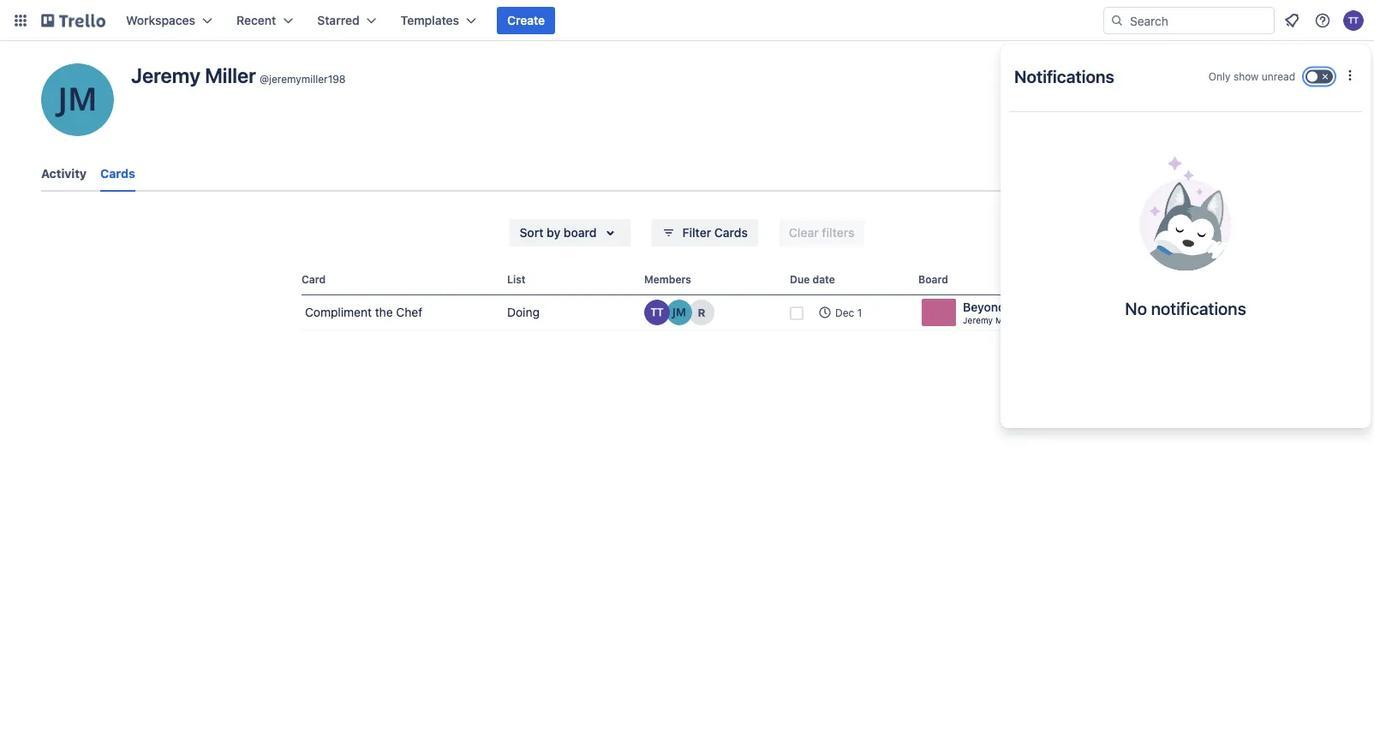 Task type: vqa. For each thing, say whether or not it's contained in the screenshot.
Cards
yes



Task type: locate. For each thing, give the bounding box(es) containing it.
terry turtle (terryturtle) image down members
[[644, 300, 670, 326]]

activity link
[[41, 159, 87, 189]]

0 horizontal spatial cards
[[100, 167, 135, 181]]

the
[[375, 306, 393, 320]]

notifications
[[1015, 66, 1115, 86]]

due date
[[790, 273, 835, 285]]

board
[[919, 273, 949, 285]]

recent button
[[226, 7, 304, 34]]

by
[[547, 226, 561, 240]]

compliment the chef link
[[302, 296, 501, 330]]

dec 1
[[836, 307, 862, 319]]

due
[[790, 273, 810, 285]]

1 horizontal spatial cards
[[715, 226, 748, 240]]

doing
[[507, 306, 540, 320]]

show
[[1234, 71, 1259, 83]]

terry turtle (terryturtle) image
[[1344, 10, 1364, 31], [644, 300, 670, 326]]

sort
[[520, 226, 544, 240]]

jeremy
[[131, 63, 201, 87], [963, 315, 993, 325]]

0 horizontal spatial jeremy
[[131, 63, 201, 87]]

cards right filter
[[715, 226, 748, 240]]

0 vertical spatial terry turtle (terryturtle) image
[[1344, 10, 1364, 31]]

cards link
[[100, 159, 135, 192]]

date
[[813, 273, 835, 285]]

1 vertical spatial terry turtle (terryturtle) image
[[644, 300, 670, 326]]

r button
[[689, 300, 715, 326]]

jeremy miller @jeremymiller198
[[131, 63, 346, 87]]

dec
[[836, 307, 855, 319]]

cards
[[100, 167, 135, 181], [715, 226, 748, 240]]

members
[[644, 273, 692, 285]]

1 horizontal spatial jeremy
[[963, 315, 993, 325]]

taco image
[[1140, 157, 1232, 271]]

back to home image
[[41, 7, 105, 34]]

jeremy miller image
[[41, 63, 114, 136]]

rubyanndersson (rubyanndersson) image
[[689, 300, 715, 326]]

activity
[[41, 167, 87, 181]]

compliment the chef
[[305, 306, 423, 320]]

filter cards
[[683, 226, 748, 240]]

cards right activity
[[100, 167, 135, 181]]

create
[[507, 13, 545, 27]]

1 vertical spatial jeremy
[[963, 315, 993, 325]]

jeremy down beyond at the top of page
[[963, 315, 993, 325]]

search image
[[1111, 14, 1124, 27]]

1 vertical spatial cards
[[715, 226, 748, 240]]

terry turtle (terryturtle) image right open information menu image
[[1344, 10, 1364, 31]]

0 vertical spatial cards
[[100, 167, 135, 181]]

unread
[[1262, 71, 1296, 83]]

jeremy inside beyond imagination jeremy miller's workspace
[[963, 315, 993, 325]]

jeremy down workspaces "dropdown button" on the left top of page
[[131, 63, 201, 87]]

0 vertical spatial jeremy
[[131, 63, 201, 87]]

jeremy miller (jeremymiller198) image
[[667, 300, 692, 326]]

workspaces button
[[116, 7, 223, 34]]

beyond
[[963, 300, 1006, 315]]

r
[[698, 306, 706, 319]]

imagination
[[1009, 300, 1075, 315]]

miller's
[[996, 315, 1026, 325]]

@jeremymiller198
[[260, 73, 346, 85]]

clear
[[789, 226, 819, 240]]

workspace
[[1028, 315, 1073, 325]]

compliment
[[305, 306, 372, 320]]

chef
[[396, 306, 423, 320]]



Task type: describe. For each thing, give the bounding box(es) containing it.
cards inside filter cards button
[[715, 226, 748, 240]]

Search field
[[1124, 8, 1274, 33]]

only show unread
[[1209, 71, 1296, 83]]

card
[[302, 273, 326, 285]]

switch to… image
[[12, 12, 29, 29]]

starred button
[[307, 7, 387, 34]]

filter
[[683, 226, 711, 240]]

primary element
[[0, 0, 1375, 41]]

workspaces
[[126, 13, 195, 27]]

no notifications
[[1126, 298, 1247, 318]]

sort by board button
[[509, 219, 631, 247]]

starred
[[317, 13, 360, 27]]

1 horizontal spatial terry turtle (terryturtle) image
[[1344, 10, 1364, 31]]

beyond imagination jeremy miller's workspace
[[963, 300, 1075, 325]]

create button
[[497, 7, 555, 34]]

recent
[[237, 13, 276, 27]]

templates button
[[391, 7, 487, 34]]

1
[[858, 307, 862, 319]]

miller
[[205, 63, 256, 87]]

only
[[1209, 71, 1231, 83]]

0 notifications image
[[1282, 10, 1303, 31]]

filters
[[822, 226, 855, 240]]

board
[[564, 226, 597, 240]]

sort by board
[[520, 226, 597, 240]]

clear filters
[[789, 226, 855, 240]]

open information menu image
[[1315, 12, 1332, 29]]

list
[[507, 273, 526, 285]]

templates
[[401, 13, 459, 27]]

clear filters button
[[779, 219, 865, 247]]

filter cards button
[[652, 219, 758, 247]]

notifications
[[1152, 298, 1247, 318]]

no
[[1126, 298, 1148, 318]]

0 horizontal spatial terry turtle (terryturtle) image
[[644, 300, 670, 326]]



